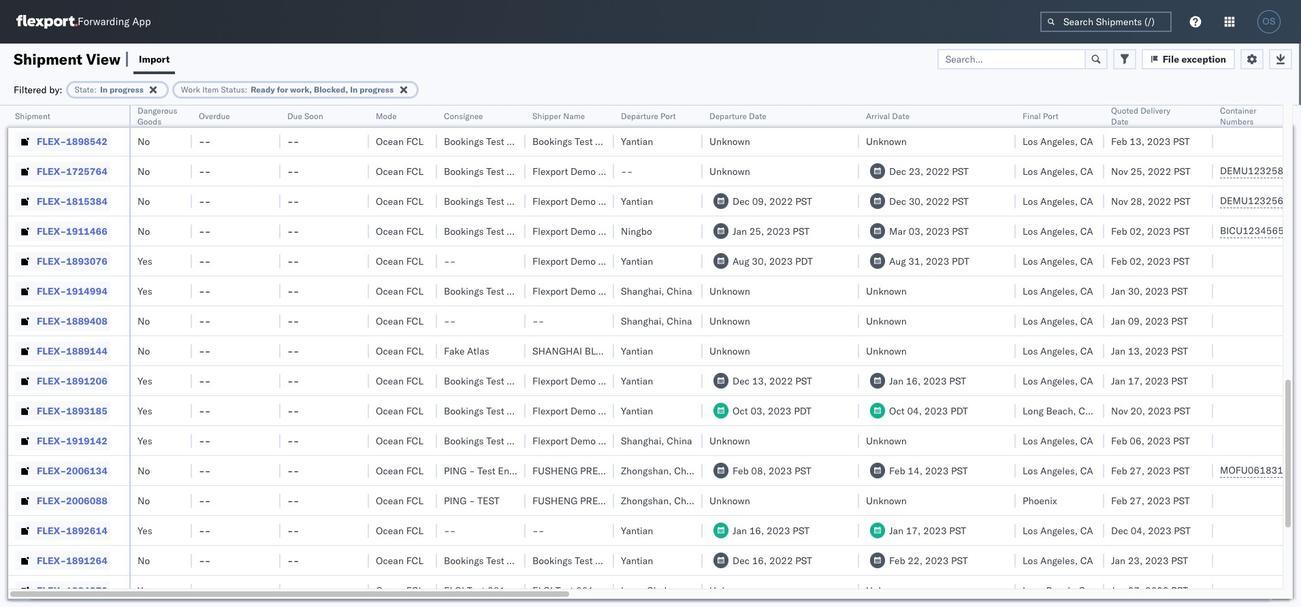 Task type: locate. For each thing, give the bounding box(es) containing it.
1 vertical spatial 04,
[[1131, 525, 1146, 537]]

0 vertical spatial 16,
[[906, 375, 921, 387]]

3 fcl from the top
[[406, 165, 424, 177]]

02, up feb 13, 2023 pst
[[1130, 105, 1145, 117]]

1 co. from the top
[[634, 165, 648, 177]]

0 vertical spatial beach,
[[1046, 405, 1076, 417]]

4 los angeles, ca from the top
[[1023, 195, 1093, 207]]

1 vertical spatial beach,
[[1046, 585, 1076, 597]]

1 resize handle column header from the left
[[113, 106, 129, 607]]

overdue
[[199, 111, 230, 121]]

1 vertical spatial jan 17, 2023 pst
[[889, 525, 966, 537]]

3 nov from the top
[[1111, 405, 1128, 417]]

04, for oct
[[907, 405, 922, 417]]

due soon
[[287, 111, 323, 121]]

4 demo from the top
[[571, 255, 596, 267]]

zhongshan,
[[621, 465, 672, 477], [621, 495, 672, 507]]

shipper for flex-1919142
[[598, 435, 632, 447]]

fusheng right entity
[[533, 465, 578, 477]]

dec
[[889, 165, 906, 177], [733, 195, 750, 207], [889, 195, 906, 207], [733, 375, 750, 387], [1111, 525, 1128, 537], [733, 555, 750, 567]]

12 resize handle column header from the left
[[1197, 106, 1213, 607]]

11 los angeles, ca from the top
[[1023, 435, 1093, 447]]

09,
[[752, 195, 767, 207], [1128, 315, 1143, 327]]

fcl for flex-1815384
[[406, 195, 424, 207]]

jan
[[733, 225, 747, 237], [1111, 285, 1126, 297], [1111, 315, 1126, 327], [1111, 345, 1126, 357], [889, 375, 904, 387], [1111, 375, 1126, 387], [733, 525, 747, 537], [889, 525, 904, 537], [1111, 555, 1126, 567], [1111, 585, 1126, 597]]

2023 right 14,
[[925, 465, 949, 477]]

1 bookings test consignee from the top
[[444, 105, 553, 117]]

0 horizontal spatial 09,
[[752, 195, 767, 207]]

bookings for flex-1891264
[[444, 555, 484, 567]]

aug for aug 30, 2023 pdt
[[733, 255, 750, 267]]

flex-1893076 button
[[15, 252, 110, 271]]

9 ocean fcl from the top
[[376, 345, 424, 357]]

pdt
[[795, 255, 813, 267], [952, 255, 970, 267], [794, 405, 812, 417], [951, 405, 968, 417]]

0 horizontal spatial oct
[[733, 405, 748, 417]]

ocean fcl for flex-1884372
[[376, 585, 424, 597]]

17 ocean from the top
[[376, 585, 404, 597]]

flex- for 1898542
[[37, 135, 66, 147]]

pdt for aug 30, 2023 pdt
[[795, 255, 813, 267]]

5 angeles, from the top
[[1041, 225, 1078, 237]]

0 vertical spatial fusheng precision co., ltd
[[533, 465, 671, 477]]

ocean fcl for flex-1891206
[[376, 375, 424, 387]]

feb up jan 30, 2023 pst
[[1111, 255, 1128, 267]]

30,
[[909, 195, 924, 207], [752, 255, 767, 267], [1128, 285, 1143, 297]]

feb left delivery
[[1111, 105, 1128, 117]]

6 yantian from the top
[[621, 375, 653, 387]]

2022 for 13,
[[769, 375, 793, 387]]

flex-2006088
[[37, 495, 107, 507]]

1 vertical spatial long beach, california
[[1023, 585, 1121, 597]]

2022
[[926, 165, 950, 177], [1148, 165, 1172, 177], [769, 195, 793, 207], [926, 195, 950, 207], [1148, 195, 1172, 207], [769, 375, 793, 387], [769, 555, 793, 567]]

ping - test
[[444, 495, 499, 507]]

2 yantian from the top
[[621, 135, 653, 147]]

03, for mar
[[909, 225, 924, 237]]

jan 23, 2023 pst
[[1111, 555, 1188, 567]]

nov left 28,
[[1111, 195, 1128, 207]]

los for flex-1914994
[[1023, 285, 1038, 297]]

ca
[[1080, 105, 1093, 117], [1080, 135, 1093, 147], [1080, 165, 1093, 177], [1080, 195, 1093, 207], [1080, 225, 1093, 237], [1080, 255, 1093, 267], [1080, 285, 1093, 297], [1080, 315, 1093, 327], [1080, 345, 1093, 357], [1080, 375, 1093, 387], [1080, 435, 1093, 447], [1080, 465, 1093, 477], [1080, 525, 1093, 537], [1080, 555, 1093, 567]]

2 aug from the left
[[889, 255, 906, 267]]

0 vertical spatial shanghai,
[[621, 285, 664, 297]]

california down jan 23, 2023 pst at the bottom of page
[[1079, 585, 1121, 597]]

test
[[478, 495, 499, 507]]

2 ping from the top
[[444, 495, 467, 507]]

06,
[[1130, 435, 1145, 447]]

1 vertical spatial zhongshan,
[[621, 495, 672, 507]]

arrival date
[[866, 111, 910, 121]]

flex-1893185
[[37, 405, 107, 417]]

17 flex- from the top
[[37, 585, 66, 597]]

flex- down flex-1893185 button
[[37, 435, 66, 447]]

2 angeles, from the top
[[1041, 135, 1078, 147]]

1 vertical spatial bookings test shipper china
[[533, 135, 657, 147]]

5 no from the top
[[138, 225, 150, 237]]

1 vertical spatial shipment
[[15, 111, 50, 121]]

california left 20,
[[1079, 405, 1121, 417]]

port inside final port button
[[1043, 111, 1059, 121]]

flexport demo shipper co. for aug 31, 2023 pdt
[[533, 255, 648, 267]]

0 vertical spatial shanghai, china
[[621, 285, 692, 297]]

fcl for flex-2006134
[[406, 465, 424, 477]]

0 vertical spatial 03,
[[909, 225, 924, 237]]

shipment
[[14, 49, 82, 68], [15, 111, 50, 121]]

1 horizontal spatial 23,
[[1128, 555, 1143, 567]]

flex- down flex-1898542 button
[[37, 165, 66, 177]]

1 port from the left
[[661, 111, 676, 121]]

los angeles, ca for 1892614
[[1023, 525, 1093, 537]]

angeles,
[[1041, 105, 1078, 117], [1041, 135, 1078, 147], [1041, 165, 1078, 177], [1041, 195, 1078, 207], [1041, 225, 1078, 237], [1041, 255, 1078, 267], [1041, 285, 1078, 297], [1041, 315, 1078, 327], [1041, 345, 1078, 357], [1041, 375, 1078, 387], [1041, 435, 1078, 447], [1041, 465, 1078, 477], [1041, 525, 1078, 537], [1041, 555, 1078, 567]]

by:
[[49, 83, 62, 96]]

flex- inside "button"
[[37, 435, 66, 447]]

feb down nov 28, 2022 pst
[[1111, 225, 1128, 237]]

13 ocean fcl from the top
[[376, 465, 424, 477]]

1 horizontal spatial eloi
[[533, 585, 553, 597]]

3 co. from the top
[[634, 225, 648, 237]]

4 los from the top
[[1023, 195, 1038, 207]]

2 vertical spatial 30,
[[1128, 285, 1143, 297]]

2 fusheng precision co., ltd from the top
[[533, 495, 671, 507]]

yes right 1891206
[[138, 375, 152, 387]]

13, down the quoted delivery date
[[1130, 135, 1145, 147]]

los angeles, ca for 1889408
[[1023, 315, 1093, 327]]

bookings
[[444, 105, 484, 117], [533, 105, 572, 117], [444, 135, 484, 147], [533, 135, 572, 147], [444, 165, 484, 177], [444, 195, 484, 207], [444, 225, 484, 237], [444, 285, 484, 297], [444, 375, 484, 387], [444, 405, 484, 417], [444, 435, 484, 447], [444, 555, 484, 567], [533, 555, 572, 567]]

04, up jan 23, 2023 pst at the bottom of page
[[1131, 525, 1146, 537]]

port inside departure port button
[[661, 111, 676, 121]]

ocean for 1898574
[[376, 105, 404, 117]]

5 flexport from the top
[[533, 285, 568, 297]]

30, for dec
[[909, 195, 924, 207]]

flex-1911466
[[37, 225, 107, 237]]

12 los angeles, ca from the top
[[1023, 465, 1093, 477]]

0 horizontal spatial jan 16, 2023 pst
[[733, 525, 810, 537]]

container numbers button
[[1213, 103, 1288, 127]]

7 ocean fcl from the top
[[376, 285, 424, 297]]

8 los angeles, ca from the top
[[1023, 315, 1093, 327]]

dec for dec 09, 2022 pst
[[733, 195, 750, 207]]

jan down dec 09, 2022 pst
[[733, 225, 747, 237]]

1 horizontal spatial 17,
[[1128, 375, 1143, 387]]

1 horizontal spatial eloi test 081801
[[533, 585, 612, 597]]

0 vertical spatial long beach, california
[[1023, 405, 1121, 417]]

test
[[486, 105, 504, 117], [575, 105, 593, 117], [486, 135, 504, 147], [575, 135, 593, 147], [486, 165, 504, 177], [486, 195, 504, 207], [486, 225, 504, 237], [486, 285, 504, 297], [486, 375, 504, 387], [486, 405, 504, 417], [486, 435, 504, 447], [478, 465, 496, 477], [486, 555, 504, 567], [575, 555, 593, 567], [467, 585, 485, 597], [556, 585, 574, 597]]

1 yes from the top
[[138, 255, 152, 267]]

flex-1889144
[[37, 345, 107, 357]]

7 flexport from the top
[[533, 405, 568, 417]]

6 flex- from the top
[[37, 255, 66, 267]]

7 flexport demo shipper co. from the top
[[533, 405, 648, 417]]

17, up 20,
[[1128, 375, 1143, 387]]

co., for test
[[633, 465, 652, 477]]

0 horizontal spatial date
[[749, 111, 767, 121]]

los for flex-1911466
[[1023, 225, 1038, 237]]

1725764
[[66, 165, 107, 177]]

forwarding app
[[78, 15, 151, 28]]

import
[[139, 53, 170, 65]]

dangerous goods button
[[131, 103, 187, 127]]

1 vertical spatial precision
[[580, 495, 630, 507]]

fusheng precision co., ltd
[[533, 465, 671, 477], [533, 495, 671, 507]]

1 vertical spatial ltd
[[655, 465, 671, 477]]

0 vertical spatial 13,
[[1130, 135, 1145, 147]]

1 ping from the top
[[444, 465, 467, 477]]

flexport. image
[[16, 15, 78, 29]]

5 ca from the top
[[1080, 225, 1093, 237]]

ping for ping - test entity
[[444, 465, 467, 477]]

1 horizontal spatial jan 17, 2023 pst
[[1111, 375, 1188, 387]]

long beach, california for nov
[[1023, 405, 1121, 417]]

1 vertical spatial california
[[1079, 585, 1121, 597]]

15 fcl from the top
[[406, 525, 424, 537]]

flex- down flex-1914994 button
[[37, 315, 66, 327]]

flex-1898574 button
[[15, 102, 110, 121]]

17, up 22,
[[906, 525, 921, 537]]

0 horizontal spatial port
[[661, 111, 676, 121]]

0 vertical spatial feb 27, 2023 pst
[[1111, 465, 1190, 477]]

shipment button
[[8, 108, 116, 122]]

nov for nov 20, 2023 pst
[[1111, 405, 1128, 417]]

2023 up jan 23, 2023 pst at the bottom of page
[[1148, 525, 1172, 537]]

1 horizontal spatial aug
[[889, 255, 906, 267]]

0 vertical spatial zhongshan, china
[[621, 465, 700, 477]]

flexport for dec 30, 2022 pst
[[533, 195, 568, 207]]

flex-1919142 button
[[15, 431, 110, 450]]

0 horizontal spatial :
[[94, 84, 97, 94]]

flex-1891206 button
[[15, 371, 110, 391]]

09, for 2023
[[1128, 315, 1143, 327]]

jan up jan 27, 2023 pst
[[1111, 555, 1126, 567]]

27, up 'dec 04, 2023 pst'
[[1130, 495, 1145, 507]]

10 ocean from the top
[[376, 375, 404, 387]]

shipment down filtered
[[15, 111, 50, 121]]

flex- down flex-1815384 button
[[37, 225, 66, 237]]

0 vertical spatial jan 16, 2023 pst
[[889, 375, 966, 387]]

feb 27, 2023 pst down feb 06, 2023 pst
[[1111, 465, 1190, 477]]

17 fcl from the top
[[406, 585, 424, 597]]

0 vertical spatial bookings test shipper china
[[533, 105, 657, 117]]

30, up jan 09, 2023 pst
[[1128, 285, 1143, 297]]

4 flexport from the top
[[533, 255, 568, 267]]

2 horizontal spatial 30,
[[1128, 285, 1143, 297]]

departure port
[[621, 111, 676, 121]]

2 oct from the left
[[889, 405, 905, 417]]

04, up 14,
[[907, 405, 922, 417]]

yes for flex-1919142
[[138, 435, 152, 447]]

no
[[138, 105, 150, 117], [138, 135, 150, 147], [138, 165, 150, 177], [138, 195, 150, 207], [138, 225, 150, 237], [138, 315, 150, 327], [138, 345, 150, 357], [138, 465, 150, 477], [138, 495, 150, 507], [138, 555, 150, 567]]

ocean
[[376, 105, 404, 117], [376, 135, 404, 147], [376, 165, 404, 177], [376, 195, 404, 207], [376, 225, 404, 237], [376, 255, 404, 267], [376, 285, 404, 297], [376, 315, 404, 327], [376, 345, 404, 357], [376, 375, 404, 387], [376, 405, 404, 417], [376, 435, 404, 447], [376, 465, 404, 477], [376, 495, 404, 507], [376, 525, 404, 537], [376, 555, 404, 567], [376, 585, 404, 597]]

yes for flex-1893076
[[138, 255, 152, 267]]

feb for flex-1919142
[[1111, 435, 1128, 447]]

beach, for jan 27, 2023 pst
[[1046, 585, 1076, 597]]

1 fusheng from the top
[[533, 465, 578, 477]]

yes right 1892614
[[138, 525, 152, 537]]

3 ocean fcl from the top
[[376, 165, 424, 177]]

09, up jan 25, 2023 pst
[[752, 195, 767, 207]]

feb down feb 06, 2023 pst
[[1111, 465, 1128, 477]]

1 horizontal spatial 09,
[[1128, 315, 1143, 327]]

04,
[[907, 405, 922, 417], [1131, 525, 1146, 537]]

ready
[[251, 84, 275, 94]]

in right blocked,
[[350, 84, 358, 94]]

08,
[[751, 465, 766, 477]]

feb up 'dec 04, 2023 pst'
[[1111, 495, 1128, 507]]

1 flexport from the top
[[533, 165, 568, 177]]

feb left 06,
[[1111, 435, 1128, 447]]

2 bookings test consignee from the top
[[444, 135, 553, 147]]

12 ocean fcl from the top
[[376, 435, 424, 447]]

ca for flex-1889144
[[1080, 345, 1093, 357]]

25, for nov
[[1131, 165, 1145, 177]]

1 vertical spatial feb 02, 2023 pst
[[1111, 225, 1190, 237]]

resize handle column header for quoted delivery date
[[1197, 106, 1213, 607]]

china
[[631, 105, 657, 117], [631, 135, 657, 147], [667, 285, 692, 297], [667, 315, 692, 327], [667, 435, 692, 447], [674, 465, 700, 477], [674, 495, 700, 507], [631, 555, 657, 567]]

0 horizontal spatial 081801
[[488, 585, 523, 597]]

flex- up 'flex-1891264' button
[[37, 525, 66, 537]]

2 vertical spatial bookings test shipper china
[[533, 555, 657, 567]]

0 vertical spatial shipment
[[14, 49, 82, 68]]

feb 27, 2023 pst up 'dec 04, 2023 pst'
[[1111, 495, 1190, 507]]

27, for los angeles, ca
[[1130, 465, 1145, 477]]

2023 right 06,
[[1147, 435, 1171, 447]]

27, for phoenix
[[1130, 495, 1145, 507]]

arrival date button
[[859, 108, 1002, 122]]

0 vertical spatial long
[[1023, 405, 1044, 417]]

02, up jan 30, 2023 pst
[[1130, 255, 1145, 267]]

consignee for flex-1893185
[[507, 405, 553, 417]]

1 nov from the top
[[1111, 165, 1128, 177]]

2 no from the top
[[138, 135, 150, 147]]

9 resize handle column header from the left
[[843, 106, 859, 607]]

12 angeles, from the top
[[1041, 465, 1078, 477]]

oct 04, 2023 pdt
[[889, 405, 968, 417]]

bookings for flex-1725764
[[444, 165, 484, 177]]

7 yantian from the top
[[621, 405, 653, 417]]

nov down feb 13, 2023 pst
[[1111, 165, 1128, 177]]

ca for flex-1914994
[[1080, 285, 1093, 297]]

item
[[202, 84, 219, 94]]

flex- down the flex-1889144 button
[[37, 375, 66, 387]]

1 vertical spatial long
[[1023, 585, 1044, 597]]

23, for 2022
[[909, 165, 924, 177]]

0 vertical spatial 17,
[[1128, 375, 1143, 387]]

3 flex- from the top
[[37, 165, 66, 177]]

flex- up flex-1911466 button
[[37, 195, 66, 207]]

port
[[661, 111, 676, 121], [1043, 111, 1059, 121]]

1 horizontal spatial 03,
[[909, 225, 924, 237]]

6 ocean fcl from the top
[[376, 255, 424, 267]]

pdt up feb 14, 2023 pst
[[951, 405, 968, 417]]

10 bookings test consignee from the top
[[444, 555, 553, 567]]

3 ocean from the top
[[376, 165, 404, 177]]

consignee
[[507, 105, 553, 117], [444, 111, 483, 121], [507, 135, 553, 147], [507, 165, 553, 177], [507, 195, 553, 207], [507, 225, 553, 237], [507, 285, 553, 297], [507, 375, 553, 387], [507, 405, 553, 417], [507, 435, 553, 447], [507, 555, 553, 567]]

0 vertical spatial 23,
[[909, 165, 924, 177]]

27, down 06,
[[1130, 465, 1145, 477]]

progress up mode
[[360, 84, 394, 94]]

6 flexport demo shipper co. from the top
[[533, 375, 648, 387]]

flex- down flex-1892614 button
[[37, 555, 66, 567]]

in right the state
[[100, 84, 108, 94]]

5 resize handle column header from the left
[[421, 106, 437, 607]]

los angeles, ca
[[1023, 105, 1093, 117], [1023, 135, 1093, 147], [1023, 165, 1093, 177], [1023, 195, 1093, 207], [1023, 225, 1093, 237], [1023, 255, 1093, 267], [1023, 285, 1093, 297], [1023, 315, 1093, 327], [1023, 345, 1093, 357], [1023, 375, 1093, 387], [1023, 435, 1093, 447], [1023, 465, 1093, 477], [1023, 525, 1093, 537], [1023, 555, 1093, 567]]

1 horizontal spatial 081801
[[576, 585, 612, 597]]

2 vertical spatial 27,
[[1128, 585, 1143, 597]]

1 vertical spatial co.,
[[633, 465, 652, 477]]

flexport for aug 31, 2023 pdt
[[533, 255, 568, 267]]

ca for flex-1815384
[[1080, 195, 1093, 207]]

13 los angeles, ca from the top
[[1023, 525, 1093, 537]]

jan up 'dec 16, 2022 pst'
[[733, 525, 747, 537]]

0 vertical spatial 09,
[[752, 195, 767, 207]]

0 vertical spatial feb 02, 2023 pst
[[1111, 105, 1190, 117]]

2023 up 'dec 04, 2023 pst'
[[1147, 495, 1171, 507]]

no for flex-1889408
[[138, 315, 150, 327]]

flex- for 1884372
[[37, 585, 66, 597]]

ocean for 1884372
[[376, 585, 404, 597]]

feb
[[1111, 105, 1128, 117], [1111, 135, 1128, 147], [1111, 225, 1128, 237], [1111, 255, 1128, 267], [1111, 435, 1128, 447], [733, 465, 749, 477], [889, 465, 906, 477], [1111, 465, 1128, 477], [1111, 495, 1128, 507], [889, 555, 906, 567]]

16 flex- from the top
[[37, 555, 66, 567]]

1 vertical spatial ping
[[444, 495, 467, 507]]

los angeles, ca for 1725764
[[1023, 165, 1093, 177]]

16 ocean from the top
[[376, 555, 404, 567]]

1 horizontal spatial in
[[350, 84, 358, 94]]

delivery
[[1141, 106, 1171, 116]]

shanghai, china for jan 30, 2023 pst
[[621, 285, 692, 297]]

1 vertical spatial 13,
[[1128, 345, 1143, 357]]

1889408
[[66, 315, 107, 327]]

for
[[277, 84, 288, 94]]

30, down jan 25, 2023 pst
[[752, 255, 767, 267]]

mofu0618318
[[1220, 464, 1290, 477]]

shipment up by:
[[14, 49, 82, 68]]

2023 up "feb 22, 2023 pst"
[[923, 525, 947, 537]]

flexport demo shipper co.
[[533, 165, 648, 177], [533, 195, 648, 207], [533, 225, 648, 237], [533, 255, 648, 267], [533, 285, 648, 297], [533, 375, 648, 387], [533, 405, 648, 417], [533, 435, 648, 447]]

13, down jan 09, 2023 pst
[[1128, 345, 1143, 357]]

shanghai, china
[[621, 285, 692, 297], [621, 315, 692, 327], [621, 435, 692, 447]]

23, up dec 30, 2022 pst
[[909, 165, 924, 177]]

10 ocean fcl from the top
[[376, 375, 424, 387]]

bookings test consignee
[[444, 105, 553, 117], [444, 135, 553, 147], [444, 165, 553, 177], [444, 195, 553, 207], [444, 225, 553, 237], [444, 285, 553, 297], [444, 375, 553, 387], [444, 405, 553, 417], [444, 435, 553, 447], [444, 555, 553, 567]]

11 ca from the top
[[1080, 435, 1093, 447]]

2 flexport from the top
[[533, 195, 568, 207]]

2 horizontal spatial date
[[1111, 116, 1129, 127]]

los for flex-1893076
[[1023, 255, 1038, 267]]

los for flex-1889144
[[1023, 345, 1038, 357]]

2 vertical spatial 02,
[[1130, 255, 1145, 267]]

flexport for jan 16, 2023 pst
[[533, 375, 568, 387]]

03, down dec 13, 2022 pst
[[751, 405, 766, 417]]

fcl for flex-1893076
[[406, 255, 424, 267]]

1 vertical spatial zhongshan, china
[[621, 495, 700, 507]]

6 ocean from the top
[[376, 255, 404, 267]]

9 los angeles, ca from the top
[[1023, 345, 1093, 357]]

1 zhongshan, from the top
[[621, 465, 672, 477]]

fake atlas
[[444, 345, 489, 357]]

0 horizontal spatial progress
[[110, 84, 144, 94]]

flex-1815384 button
[[15, 192, 110, 211]]

0 horizontal spatial 23,
[[909, 165, 924, 177]]

yes right 1914994
[[138, 285, 152, 297]]

1898574
[[66, 105, 107, 117]]

flex- up flex-1889408 button on the bottom
[[37, 285, 66, 297]]

0 horizontal spatial 25,
[[750, 225, 764, 237]]

bookings test consignee for flex-1891264
[[444, 555, 553, 567]]

2 vertical spatial 16,
[[752, 555, 767, 567]]

2023 right 08,
[[769, 465, 792, 477]]

dangerous
[[138, 106, 177, 116]]

bookings test shipper china
[[533, 105, 657, 117], [533, 135, 657, 147], [533, 555, 657, 567]]

6 demo from the top
[[571, 375, 596, 387]]

flex- down by:
[[37, 105, 66, 117]]

11 fcl from the top
[[406, 405, 424, 417]]

dec 04, 2023 pst
[[1111, 525, 1191, 537]]

1898542
[[66, 135, 107, 147]]

shipper for flex-1914994
[[598, 285, 632, 297]]

0 vertical spatial 30,
[[909, 195, 924, 207]]

4 bookings test consignee from the top
[[444, 195, 553, 207]]

0 horizontal spatial 30,
[[752, 255, 767, 267]]

flex- for 1725764
[[37, 165, 66, 177]]

0 vertical spatial 27,
[[1130, 465, 1145, 477]]

consignee for flex-1891264
[[507, 555, 553, 567]]

03, right 'mar'
[[909, 225, 924, 237]]

demo
[[571, 165, 596, 177], [571, 195, 596, 207], [571, 225, 596, 237], [571, 255, 596, 267], [571, 285, 596, 297], [571, 375, 596, 387], [571, 405, 596, 417], [571, 435, 596, 447]]

081801
[[488, 585, 523, 597], [576, 585, 612, 597]]

8 yantian from the top
[[621, 525, 653, 537]]

jan 16, 2023 pst up 'dec 16, 2022 pst'
[[733, 525, 810, 537]]

los angeles, ca for 1891264
[[1023, 555, 1093, 567]]

no for flex-2006134
[[138, 465, 150, 477]]

nov left 20,
[[1111, 405, 1128, 417]]

feb down the quoted
[[1111, 135, 1128, 147]]

12 flex- from the top
[[37, 435, 66, 447]]

0 vertical spatial nov
[[1111, 165, 1128, 177]]

0 vertical spatial california
[[1079, 405, 1121, 417]]

jan 17, 2023 pst up "feb 22, 2023 pst"
[[889, 525, 966, 537]]

7 bookings test consignee from the top
[[444, 375, 553, 387]]

ocean fcl for flex-1911466
[[376, 225, 424, 237]]

2023 down jan 23, 2023 pst at the bottom of page
[[1145, 585, 1169, 597]]

yes right 1893185
[[138, 405, 152, 417]]

1 vertical spatial 17,
[[906, 525, 921, 537]]

yes
[[138, 255, 152, 267], [138, 285, 152, 297], [138, 375, 152, 387], [138, 405, 152, 417], [138, 435, 152, 447], [138, 525, 152, 537], [138, 585, 152, 597]]

flex- down flex-2006134 button
[[37, 495, 66, 507]]

8 ocean from the top
[[376, 315, 404, 327]]

28,
[[1131, 195, 1145, 207]]

flex- for 1893076
[[37, 255, 66, 267]]

flexport for mar 03, 2023 pst
[[533, 225, 568, 237]]

8 flexport from the top
[[533, 435, 568, 447]]

flex- down flex-1891206 button
[[37, 405, 66, 417]]

shanghai bluetech co., ltd
[[533, 345, 675, 357]]

: up 1898574
[[94, 84, 97, 94]]

0 vertical spatial zhongshan,
[[621, 465, 672, 477]]

6 fcl from the top
[[406, 255, 424, 267]]

0 vertical spatial fusheng
[[533, 465, 578, 477]]

1 vertical spatial 16,
[[750, 525, 764, 537]]

2023 down dec 13, 2022 pst
[[768, 405, 792, 417]]

7 fcl from the top
[[406, 285, 424, 297]]

4 yes from the top
[[138, 405, 152, 417]]

yantian for oct 03, 2023 pdt
[[621, 405, 653, 417]]

oct for oct 03, 2023 pdt
[[733, 405, 748, 417]]

0 horizontal spatial aug
[[733, 255, 750, 267]]

quoted
[[1111, 106, 1139, 116]]

10 no from the top
[[138, 555, 150, 567]]

state
[[75, 84, 94, 94]]

1 vertical spatial 30,
[[752, 255, 767, 267]]

angeles, for flex-1893076
[[1041, 255, 1078, 267]]

1 vertical spatial fusheng
[[533, 495, 578, 507]]

4 fcl from the top
[[406, 195, 424, 207]]

03, for oct
[[751, 405, 766, 417]]

20,
[[1131, 405, 1145, 417]]

2 vertical spatial co.,
[[633, 495, 652, 507]]

27, down jan 23, 2023 pst at the bottom of page
[[1128, 585, 1143, 597]]

1891206
[[66, 375, 107, 387]]

resize handle column header
[[113, 106, 129, 607], [176, 106, 192, 607], [264, 106, 281, 607], [353, 106, 369, 607], [421, 106, 437, 607], [509, 106, 526, 607], [598, 106, 614, 607], [686, 106, 703, 607], [843, 106, 859, 607], [1000, 106, 1016, 607], [1088, 106, 1105, 607], [1197, 106, 1213, 607]]

7 ocean from the top
[[376, 285, 404, 297]]

1 flexport demo shipper co. from the top
[[533, 165, 648, 177]]

1 beach, from the top
[[1046, 405, 1076, 417]]

15 flex- from the top
[[37, 525, 66, 537]]

30, up the mar 03, 2023 pst
[[909, 195, 924, 207]]

14 flex- from the top
[[37, 495, 66, 507]]

6 yes from the top
[[138, 525, 152, 537]]

pdt down dec 13, 2022 pst
[[794, 405, 812, 417]]

2 vertical spatial nov
[[1111, 405, 1128, 417]]

0 horizontal spatial eloi test 081801
[[444, 585, 523, 597]]

1 vertical spatial fusheng precision co., ltd
[[533, 495, 671, 507]]

flex-1911466 button
[[15, 222, 110, 241]]

1884372
[[66, 585, 107, 597]]

8 resize handle column header from the left
[[686, 106, 703, 607]]

oct up feb 14, 2023 pst
[[889, 405, 905, 417]]

09, down jan 30, 2023 pst
[[1128, 315, 1143, 327]]

laem
[[621, 585, 644, 597]]

shipment inside button
[[15, 111, 50, 121]]

forwarding app link
[[16, 15, 151, 29]]

flex- for 1889144
[[37, 345, 66, 357]]

california
[[1079, 405, 1121, 417], [1079, 585, 1121, 597]]

angeles, for flex-1815384
[[1041, 195, 1078, 207]]

2 feb 02, 2023 pst from the top
[[1111, 225, 1190, 237]]

1 vertical spatial feb 27, 2023 pst
[[1111, 495, 1190, 507]]

feb left 08,
[[733, 465, 749, 477]]

ping up ping - test
[[444, 465, 467, 477]]

1 vertical spatial 09,
[[1128, 315, 1143, 327]]

30, for jan
[[1128, 285, 1143, 297]]

13, up oct 03, 2023 pdt
[[752, 375, 767, 387]]

1 flex- from the top
[[37, 105, 66, 117]]

2023
[[1147, 105, 1171, 117], [1147, 135, 1171, 147], [767, 225, 790, 237], [926, 225, 950, 237], [1147, 225, 1171, 237], [769, 255, 793, 267], [926, 255, 950, 267], [1147, 255, 1171, 267], [1145, 285, 1169, 297], [1145, 315, 1169, 327], [1145, 345, 1169, 357], [923, 375, 947, 387], [1145, 375, 1169, 387], [768, 405, 792, 417], [925, 405, 948, 417], [1148, 405, 1172, 417], [1147, 435, 1171, 447], [769, 465, 792, 477], [925, 465, 949, 477], [1147, 465, 1171, 477], [1147, 495, 1171, 507], [767, 525, 790, 537], [923, 525, 947, 537], [1148, 525, 1172, 537], [925, 555, 949, 567], [1145, 555, 1169, 567], [1145, 585, 1169, 597]]

3 no from the top
[[138, 165, 150, 177]]

feb 02, 2023 pst up jan 30, 2023 pst
[[1111, 255, 1190, 267]]

1 horizontal spatial 25,
[[1131, 165, 1145, 177]]

25, down dec 09, 2022 pst
[[750, 225, 764, 237]]

yes right 1919142
[[138, 435, 152, 447]]

shipment for shipment
[[15, 111, 50, 121]]

aug left 31,
[[889, 255, 906, 267]]

nov for nov 28, 2022 pst
[[1111, 195, 1128, 207]]

1 vertical spatial 25,
[[750, 225, 764, 237]]

angeles, for flex-2006134
[[1041, 465, 1078, 477]]

precision
[[580, 465, 630, 477], [580, 495, 630, 507]]

14 fcl from the top
[[406, 495, 424, 507]]

shanghai, for jan 30, 2023 pst
[[621, 285, 664, 297]]

23, up jan 27, 2023 pst
[[1128, 555, 1143, 567]]

no for flex-1889144
[[138, 345, 150, 357]]

jan down "jan 13, 2023 pst"
[[1111, 375, 1126, 387]]

yantian for aug 30, 2023 pdt
[[621, 255, 653, 267]]

yantian for dec 13, 2022 pst
[[621, 375, 653, 387]]

2 vertical spatial feb 02, 2023 pst
[[1111, 255, 1190, 267]]

departure for departure port
[[621, 111, 658, 121]]

mar 03, 2023 pst
[[889, 225, 969, 237]]

0 vertical spatial 04,
[[907, 405, 922, 417]]

0 horizontal spatial eloi
[[444, 585, 465, 597]]

2023 down jan 25, 2023 pst
[[769, 255, 793, 267]]

los angeles, ca for 1898574
[[1023, 105, 1093, 117]]

0 horizontal spatial 04,
[[907, 405, 922, 417]]

11 ocean fcl from the top
[[376, 405, 424, 417]]

flex- for 1815384
[[37, 195, 66, 207]]

2 departure from the left
[[710, 111, 747, 121]]

1 horizontal spatial 30,
[[909, 195, 924, 207]]

1 horizontal spatial date
[[892, 111, 910, 121]]

10 los angeles, ca from the top
[[1023, 375, 1093, 387]]

bookings test consignee for flex-1911466
[[444, 225, 553, 237]]

co. for jan 16, 2023 pst
[[634, 375, 648, 387]]

yantian for dec 16, 2022 pst
[[621, 555, 653, 567]]

pdt down jan 25, 2023 pst
[[795, 255, 813, 267]]

0 vertical spatial ping
[[444, 465, 467, 477]]

2 port from the left
[[1043, 111, 1059, 121]]

ocean fcl for flex-1898542
[[376, 135, 424, 147]]

flex- up flex-1891206 button
[[37, 345, 66, 357]]

ping left test
[[444, 495, 467, 507]]

8 ca from the top
[[1080, 315, 1093, 327]]

02, down 28,
[[1130, 225, 1145, 237]]

3 bookings test consignee from the top
[[444, 165, 553, 177]]

california for jan
[[1079, 585, 1121, 597]]

1 horizontal spatial port
[[1043, 111, 1059, 121]]

flex-1891264 button
[[15, 551, 110, 570]]

1 vertical spatial nov
[[1111, 195, 1128, 207]]

bookings for flex-1911466
[[444, 225, 484, 237]]

27,
[[1130, 465, 1145, 477], [1130, 495, 1145, 507], [1128, 585, 1143, 597]]

3 shanghai, china from the top
[[621, 435, 692, 447]]

los for flex-1891206
[[1023, 375, 1038, 387]]

aug 31, 2023 pdt
[[889, 255, 970, 267]]

25, up 28,
[[1131, 165, 1145, 177]]

3 los from the top
[[1023, 165, 1038, 177]]

2 vertical spatial ltd
[[655, 495, 671, 507]]

1 vertical spatial jan 16, 2023 pst
[[733, 525, 810, 537]]

2 vertical spatial shanghai,
[[621, 435, 664, 447]]

0 horizontal spatial in
[[100, 84, 108, 94]]

1 vertical spatial 03,
[[751, 405, 766, 417]]

1 horizontal spatial progress
[[360, 84, 394, 94]]

forwarding
[[78, 15, 130, 28]]

precision for ping - test entity
[[580, 465, 630, 477]]



Task type: describe. For each thing, give the bounding box(es) containing it.
phoenix
[[1023, 495, 1057, 507]]

name
[[563, 111, 585, 121]]

jan up "feb 22, 2023 pst"
[[889, 525, 904, 537]]

flex- for 1914994
[[37, 285, 66, 297]]

4 resize handle column header from the left
[[353, 106, 369, 607]]

30, for aug
[[752, 255, 767, 267]]

file
[[1163, 53, 1180, 65]]

shanghai, for feb 06, 2023 pst
[[621, 435, 664, 447]]

8 demo from the top
[[571, 435, 596, 447]]

flex-1898542
[[37, 135, 107, 147]]

2023 right 20,
[[1148, 405, 1172, 417]]

27, for long beach, california
[[1128, 585, 1143, 597]]

ltd for test
[[655, 495, 671, 507]]

no for flex-2006088
[[138, 495, 150, 507]]

2023 up jan 30, 2023 pst
[[1147, 255, 1171, 267]]

dec 13, 2022 pst
[[733, 375, 812, 387]]

ocean fcl for flex-1891264
[[376, 555, 424, 567]]

2023 up feb 14, 2023 pst
[[925, 405, 948, 417]]

zhongshan, for ping - test
[[621, 495, 672, 507]]

flex-1889408
[[37, 315, 107, 327]]

los angeles, ca for 1919142
[[1023, 435, 1093, 447]]

feb 06, 2023 pst
[[1111, 435, 1190, 447]]

fcl for flex-1914994
[[406, 285, 424, 297]]

0 vertical spatial ltd
[[658, 345, 675, 357]]

dec 16, 2022 pst
[[733, 555, 812, 567]]

aug 30, 2023 pdt
[[733, 255, 813, 267]]

resize handle column header for final port
[[1088, 106, 1105, 607]]

1 02, from the top
[[1130, 105, 1145, 117]]

flex-1889408 button
[[15, 312, 110, 331]]

nov 20, 2023 pst
[[1111, 405, 1191, 417]]

consignee inside button
[[444, 111, 483, 121]]

flex- for 1891206
[[37, 375, 66, 387]]

8 co. from the top
[[634, 435, 648, 447]]

2023 up "oct 04, 2023 pdt"
[[923, 375, 947, 387]]

1 eloi test 081801 from the left
[[444, 585, 523, 597]]

25, for jan
[[750, 225, 764, 237]]

fcl for flex-1891206
[[406, 375, 424, 387]]

1 horizontal spatial jan 16, 2023 pst
[[889, 375, 966, 387]]

los angeles, ca for 1898542
[[1023, 135, 1093, 147]]

departure date
[[710, 111, 767, 121]]

los for flex-1891264
[[1023, 555, 1038, 567]]

ocean for 1889144
[[376, 345, 404, 357]]

1914994
[[66, 285, 107, 297]]

2022 for 09,
[[769, 195, 793, 207]]

pdt for oct 04, 2023 pdt
[[951, 405, 968, 417]]

bookings test consignee for flex-1914994
[[444, 285, 553, 297]]

flex-1884372
[[37, 585, 107, 597]]

bookings test consignee for flex-1919142
[[444, 435, 553, 447]]

oct 03, 2023 pdt
[[733, 405, 812, 417]]

pdt for oct 03, 2023 pdt
[[794, 405, 812, 417]]

flex-1892614 button
[[15, 521, 110, 540]]

2023 up aug 30, 2023 pdt
[[767, 225, 790, 237]]

ping - test entity
[[444, 465, 523, 477]]

work
[[181, 84, 200, 94]]

jan down jan 30, 2023 pst
[[1111, 315, 1126, 327]]

ocean for 1919142
[[376, 435, 404, 447]]

2 progress from the left
[[360, 84, 394, 94]]

view
[[86, 49, 121, 68]]

resize handle column header for dangerous goods
[[176, 106, 192, 607]]

yes for flex-1884372
[[138, 585, 152, 597]]

no for flex-1815384
[[138, 195, 150, 207]]

5 yantian from the top
[[621, 345, 653, 357]]

jan down jan 23, 2023 pst at the bottom of page
[[1111, 585, 1126, 597]]

goods
[[138, 116, 162, 127]]

chabang,
[[647, 585, 689, 597]]

2023 down jan 30, 2023 pst
[[1145, 315, 1169, 327]]

1 in from the left
[[100, 84, 108, 94]]

1893076
[[66, 255, 107, 267]]

2023 right 31,
[[926, 255, 950, 267]]

Search... text field
[[937, 49, 1086, 69]]

1815384
[[66, 195, 107, 207]]

flex-1898542 button
[[15, 132, 110, 151]]

ca for flex-1891264
[[1080, 555, 1093, 567]]

jan up jan 09, 2023 pst
[[1111, 285, 1126, 297]]

quoted delivery date
[[1111, 106, 1171, 127]]

bookings test consignee for flex-1898542
[[444, 135, 553, 147]]

ca for flex-1911466
[[1080, 225, 1093, 237]]

de
[[1290, 225, 1301, 237]]

2023 up 'aug 31, 2023 pdt'
[[926, 225, 950, 237]]

flex-1914994
[[37, 285, 107, 297]]

31,
[[909, 255, 923, 267]]

feb 13, 2023 pst
[[1111, 135, 1190, 147]]

23, for 2023
[[1128, 555, 1143, 567]]

1 yantian from the top
[[621, 105, 653, 117]]

2023 down feb 06, 2023 pst
[[1147, 465, 1171, 477]]

co. for aug 31, 2023 pdt
[[634, 255, 648, 267]]

ca for flex-1893076
[[1080, 255, 1093, 267]]

angeles, for flex-1891264
[[1041, 555, 1078, 567]]

demu1232588
[[1220, 165, 1290, 177]]

2023 up 'dec 16, 2022 pst'
[[767, 525, 790, 537]]

shipper for flex-1911466
[[598, 225, 632, 237]]

5 demo from the top
[[571, 285, 596, 297]]

ocean for 1911466
[[376, 225, 404, 237]]

final port button
[[1016, 108, 1091, 122]]

2023 right 22,
[[925, 555, 949, 567]]

los angeles, ca for 1893076
[[1023, 255, 1093, 267]]

state : in progress
[[75, 84, 144, 94]]

co. for oct 04, 2023 pdt
[[634, 405, 648, 417]]

mode button
[[369, 108, 424, 122]]

1889144
[[66, 345, 107, 357]]

02, for aug 31, 2023 pdt
[[1130, 255, 1145, 267]]

2006134
[[66, 465, 107, 477]]

0 vertical spatial jan 17, 2023 pst
[[1111, 375, 1188, 387]]

jan 30, 2023 pst
[[1111, 285, 1188, 297]]

2 in from the left
[[350, 84, 358, 94]]

ca for flex-1919142
[[1080, 435, 1093, 447]]

flex-1892614
[[37, 525, 107, 537]]

fcl for flex-1889408
[[406, 315, 424, 327]]

flex-1889144 button
[[15, 342, 110, 361]]

fcl for flex-1898542
[[406, 135, 424, 147]]

16, for feb
[[752, 555, 767, 567]]

resize handle column header for mode
[[421, 106, 437, 607]]

1 eloi from the left
[[444, 585, 465, 597]]

os button
[[1254, 6, 1285, 37]]

exception
[[1182, 53, 1226, 65]]

feb 22, 2023 pst
[[889, 555, 968, 567]]

09, for 2022
[[752, 195, 767, 207]]

resize handle column header for shipment
[[113, 106, 129, 607]]

1 progress from the left
[[110, 84, 144, 94]]

no for flex-1898574
[[138, 105, 150, 117]]

fusheng for ping - test
[[533, 495, 578, 507]]

nov 28, 2022 pst
[[1111, 195, 1191, 207]]

date for departure date
[[749, 111, 767, 121]]

departure for departure date
[[710, 111, 747, 121]]

2023 up nov 20, 2023 pst
[[1145, 375, 1169, 387]]

shipper for flex-1898542
[[595, 135, 629, 147]]

ningbo
[[621, 225, 652, 237]]

angeles, for flex-1889144
[[1041, 345, 1078, 357]]

5 flexport demo shipper co. from the top
[[533, 285, 648, 297]]

bookings test shipper china for flex-1898574
[[533, 105, 657, 117]]

consignee for flex-1725764
[[507, 165, 553, 177]]

flex-1893185 button
[[15, 401, 110, 421]]

work item status : ready for work, blocked, in progress
[[181, 84, 394, 94]]

yes for flex-1914994
[[138, 285, 152, 297]]

shipper for flex-1891264
[[595, 555, 629, 567]]

no for flex-1898542
[[138, 135, 150, 147]]

5 co. from the top
[[634, 285, 648, 297]]

jan down jan 09, 2023 pst
[[1111, 345, 1126, 357]]

bookings test consignee for flex-1815384
[[444, 195, 553, 207]]

Search Shipments (/) text field
[[1041, 12, 1172, 32]]

shipment view
[[14, 49, 121, 68]]

ca for flex-1889408
[[1080, 315, 1093, 327]]

flex-2006134 button
[[15, 461, 110, 480]]

dec 23, 2022 pst
[[889, 165, 969, 177]]

los angeles, ca for 1815384
[[1023, 195, 1093, 207]]

shipper name button
[[526, 108, 601, 122]]

2023 down 'dec 04, 2023 pst'
[[1145, 555, 1169, 567]]

jan 27, 2023 pst
[[1111, 585, 1188, 597]]

1 feb 02, 2023 pst from the top
[[1111, 105, 1190, 117]]

0 horizontal spatial jan 17, 2023 pst
[[889, 525, 966, 537]]

0 horizontal spatial 17,
[[906, 525, 921, 537]]

flex-1891206
[[37, 375, 107, 387]]

feb left 14,
[[889, 465, 906, 477]]

2 eloi test 081801 from the left
[[533, 585, 612, 597]]

ltd for test
[[655, 465, 671, 477]]

1 081801 from the left
[[488, 585, 523, 597]]

16, for jan
[[750, 525, 764, 537]]

flex- for 1889408
[[37, 315, 66, 327]]

2 eloi from the left
[[533, 585, 553, 597]]

2 081801 from the left
[[576, 585, 612, 597]]

ocean for 1914994
[[376, 285, 404, 297]]

work,
[[290, 84, 312, 94]]

flex- for 1893185
[[37, 405, 66, 417]]

feb left 22,
[[889, 555, 906, 567]]

shanghai, china for jan 09, 2023 pst
[[621, 315, 692, 327]]

bookings test consignee for flex-1893185
[[444, 405, 553, 417]]

zhongshan, for ping - test entity
[[621, 465, 672, 477]]

file exception
[[1163, 53, 1226, 65]]

2006088
[[66, 495, 107, 507]]

consignee for flex-1891206
[[507, 375, 553, 387]]

ocean fcl for flex-2006134
[[376, 465, 424, 477]]

shipper for flex-1893185
[[598, 405, 632, 417]]

final port
[[1023, 111, 1059, 121]]

jan 13, 2023 pst
[[1111, 345, 1188, 357]]

blocked,
[[314, 84, 348, 94]]

2023 down quoted delivery date button
[[1147, 135, 1171, 147]]

feb 14, 2023 pst
[[889, 465, 968, 477]]

04, for dec
[[1131, 525, 1146, 537]]

demo for aug 31, 2023 pdt
[[571, 255, 596, 267]]

dangerous goods
[[138, 106, 177, 127]]

demo for oct 04, 2023 pdt
[[571, 405, 596, 417]]

nov 25, 2022 pst
[[1111, 165, 1191, 177]]

2 : from the left
[[245, 84, 247, 94]]

22,
[[908, 555, 923, 567]]

date inside the quoted delivery date
[[1111, 116, 1129, 127]]

shipper for flex-1898574
[[595, 105, 629, 117]]

2023 up feb 13, 2023 pst
[[1147, 105, 1171, 117]]

flex-1884372 button
[[15, 581, 110, 600]]

1893185
[[66, 405, 107, 417]]

feb for flex-1893076
[[1111, 255, 1128, 267]]

1 : from the left
[[94, 84, 97, 94]]

2023 down nov 28, 2022 pst
[[1147, 225, 1171, 237]]

3 resize handle column header from the left
[[264, 106, 281, 607]]

mode
[[376, 111, 397, 121]]

jan up "oct 04, 2023 pdt"
[[889, 375, 904, 387]]

angeles, for flex-1889408
[[1041, 315, 1078, 327]]

laem chabang, thailand
[[621, 585, 729, 597]]

angeles, for flex-1911466
[[1041, 225, 1078, 237]]

14,
[[908, 465, 923, 477]]

2023 up jan 09, 2023 pst
[[1145, 285, 1169, 297]]

departure date button
[[703, 108, 846, 122]]

dec 09, 2022 pst
[[733, 195, 812, 207]]

app
[[132, 15, 151, 28]]

shanghai, for jan 09, 2023 pst
[[621, 315, 664, 327]]

ocean for 1892614
[[376, 525, 404, 537]]

bicu1234565,
[[1220, 225, 1287, 237]]

entity
[[498, 465, 523, 477]]

8 flexport demo shipper co. from the top
[[533, 435, 648, 447]]

ocean for 1725764
[[376, 165, 404, 177]]

2023 down jan 09, 2023 pst
[[1145, 345, 1169, 357]]

0 vertical spatial co.,
[[636, 345, 656, 357]]

2022 for 23,
[[926, 165, 950, 177]]

feb for flex-1898574
[[1111, 105, 1128, 117]]

shipper inside the shipper name button
[[533, 111, 561, 121]]

fusheng precision co., ltd for ping - test entity
[[533, 465, 671, 477]]

final
[[1023, 111, 1041, 121]]

flex-1725764
[[37, 165, 107, 177]]

flex-1815384
[[37, 195, 107, 207]]

atlas
[[467, 345, 489, 357]]



Task type: vqa. For each thing, say whether or not it's contained in the screenshot.


